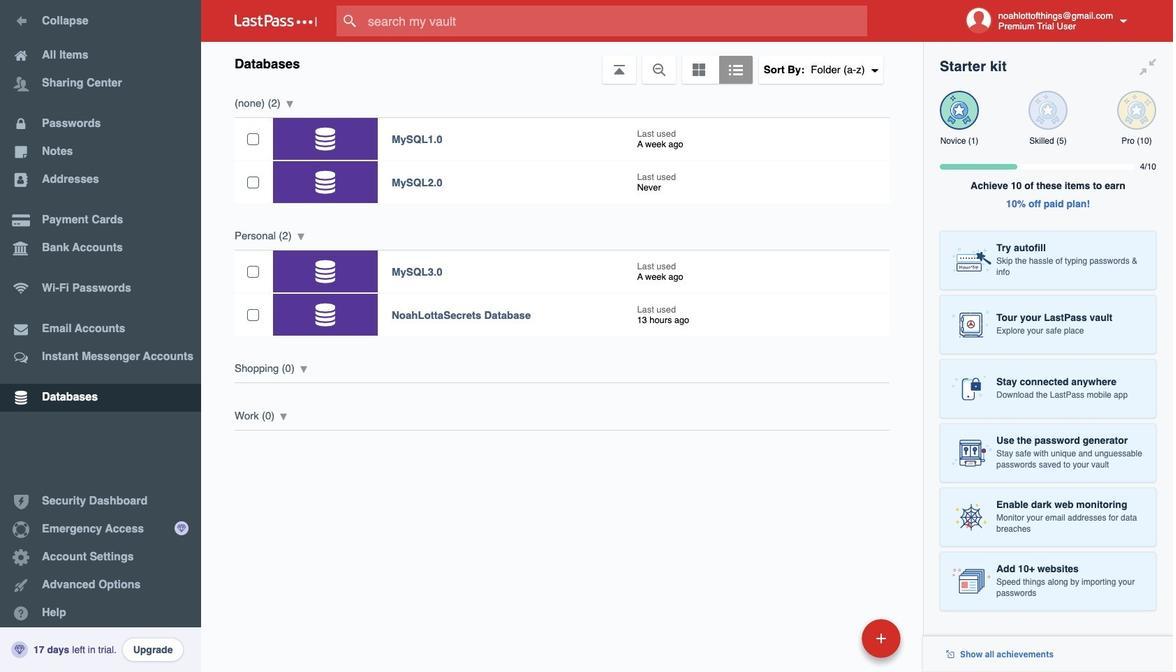 Task type: locate. For each thing, give the bounding box(es) containing it.
Search search field
[[337, 6, 895, 36]]

main navigation navigation
[[0, 0, 201, 673]]

lastpass image
[[235, 15, 317, 27]]

search my vault text field
[[337, 6, 895, 36]]

vault options navigation
[[201, 42, 923, 84]]

new item navigation
[[766, 615, 909, 673]]



Task type: describe. For each thing, give the bounding box(es) containing it.
new item element
[[766, 619, 906, 659]]



Task type: vqa. For each thing, say whether or not it's contained in the screenshot.
text box
no



